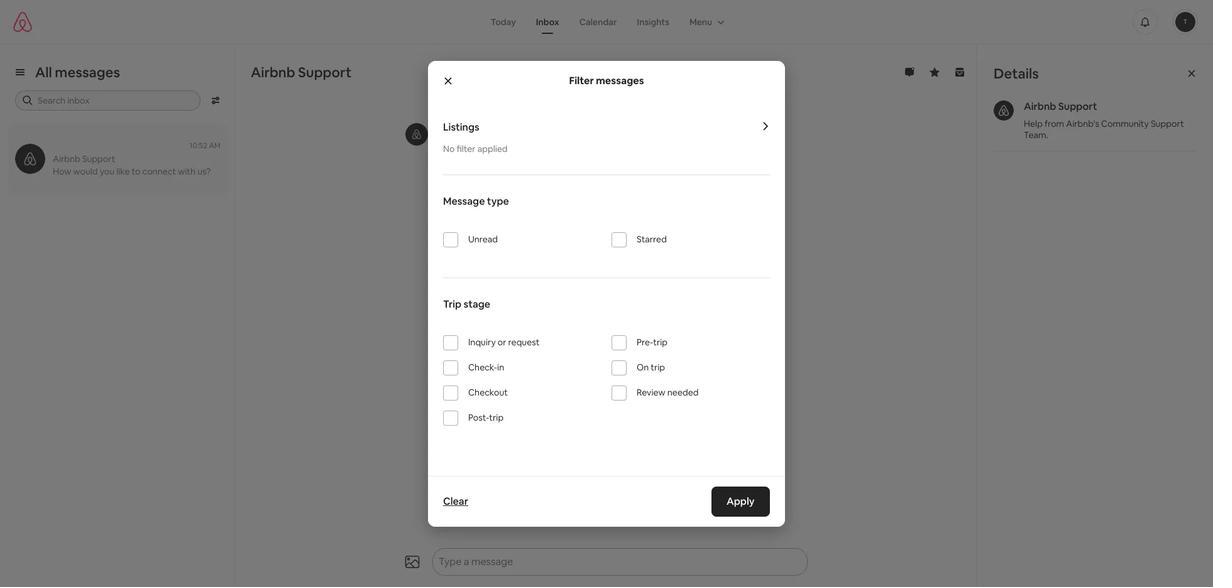 Task type: locate. For each thing, give the bounding box(es) containing it.
community
[[1101, 118, 1149, 129]]

airbnb support hi tara, looks like you're new to hosting—welcome! let's get you connected with a member of our team right away.
[[436, 123, 783, 167]]

message
[[443, 195, 485, 208]]

trip for on trip
[[651, 362, 665, 373]]

2 vertical spatial trip
[[489, 412, 504, 423]]

you inside 10:52 am airbnb support how would you like to connect with us?
[[100, 166, 114, 177]]

on
[[637, 362, 649, 373]]

stage
[[464, 298, 490, 311]]

post-trip
[[468, 412, 504, 423]]

with
[[436, 154, 456, 167], [178, 166, 196, 177]]

you're
[[516, 139, 544, 152]]

applied
[[478, 143, 508, 154]]

0 horizontal spatial like
[[116, 166, 130, 177]]

airbnb support image
[[15, 144, 45, 174]]

trip right on
[[651, 362, 665, 373]]

support for airbnb support hi tara, looks like you're new to hosting—welcome! let's get you connected with a member of our team right away.
[[471, 123, 510, 136]]

airbnb inside airbnb support hi tara, looks like you're new to hosting—welcome! let's get you connected with a member of our team right away.
[[436, 123, 469, 136]]

you right "get"
[[714, 139, 731, 152]]

messages for filter messages
[[596, 74, 644, 87]]

like up "of"
[[498, 139, 513, 152]]

filter
[[457, 143, 476, 154]]

message from airbnb support image
[[405, 123, 428, 146], [405, 123, 428, 146]]

in
[[497, 362, 504, 373]]

pre-
[[637, 337, 653, 348]]

1 vertical spatial like
[[116, 166, 130, 177]]

support inside 10:52 am airbnb support how would you like to connect with us?
[[82, 153, 115, 165]]

how
[[53, 166, 71, 177]]

to inside airbnb support hi tara, looks like you're new to hosting—welcome! let's get you connected with a member of our team right away.
[[568, 139, 578, 152]]

1 horizontal spatial like
[[498, 139, 513, 152]]

like left connect
[[116, 166, 130, 177]]

0 horizontal spatial to
[[132, 166, 141, 177]]

unread
[[468, 234, 498, 245]]

group
[[679, 10, 733, 34]]

would
[[73, 166, 98, 177]]

insights
[[637, 16, 669, 27]]

to for new
[[568, 139, 578, 152]]

request
[[508, 337, 540, 348]]

filter
[[569, 74, 594, 87]]

member
[[466, 154, 505, 167]]

hosting—welcome!
[[580, 139, 669, 152]]

0 vertical spatial you
[[714, 139, 731, 152]]

trip for pre-trip
[[653, 337, 668, 348]]

all messages heading
[[35, 63, 120, 81]]

clear
[[443, 495, 468, 508]]

a
[[458, 154, 463, 167]]

message type
[[443, 195, 509, 208]]

airbnb inside 10:52 am airbnb support how would you like to connect with us?
[[53, 153, 80, 165]]

details element
[[977, 44, 1213, 168]]

Type a message text field
[[434, 550, 784, 575]]

type
[[487, 195, 509, 208]]

calendar link
[[569, 10, 627, 34]]

messages up search text field
[[55, 63, 120, 81]]

inquiry
[[468, 337, 496, 348]]

no
[[443, 143, 455, 154]]

to
[[568, 139, 578, 152], [132, 166, 141, 177]]

inquiry or request
[[468, 337, 540, 348]]

get
[[695, 139, 712, 152]]

apply button
[[712, 487, 770, 517]]

airbnb inside "airbnb support help from airbnb's community support team."
[[1024, 100, 1056, 113]]

to inside 10:52 am airbnb support how would you like to connect with us?
[[132, 166, 141, 177]]

starred
[[637, 234, 667, 245]]

trip down checkout
[[489, 412, 504, 423]]

hi
[[436, 139, 445, 152]]

support inside airbnb support hi tara, looks like you're new to hosting—welcome! let's get you connected with a member of our team right away.
[[471, 123, 510, 136]]

airbnb support image
[[994, 101, 1014, 121], [994, 101, 1014, 121], [15, 144, 45, 174]]

1 horizontal spatial messages
[[596, 74, 644, 87]]

clear button
[[437, 489, 475, 515]]

airbnb
[[251, 63, 295, 81], [1024, 100, 1056, 113], [436, 123, 469, 136], [53, 153, 80, 165]]

with left a
[[436, 154, 456, 167]]

like inside airbnb support hi tara, looks like you're new to hosting—welcome! let's get you connected with a member of our team right away.
[[498, 139, 513, 152]]

0 horizontal spatial you
[[100, 166, 114, 177]]

messages right the filter
[[596, 74, 644, 87]]

trip
[[443, 298, 462, 311]]

conversation with airbnb support heading
[[251, 63, 882, 81]]

1 vertical spatial you
[[100, 166, 114, 177]]

you
[[714, 139, 731, 152], [100, 166, 114, 177]]

or
[[498, 337, 506, 348]]

new
[[546, 139, 566, 152]]

0 vertical spatial like
[[498, 139, 513, 152]]

support
[[298, 63, 352, 81], [1058, 100, 1097, 113], [1151, 118, 1184, 129], [471, 123, 510, 136], [82, 153, 115, 165]]

messages
[[55, 63, 120, 81], [596, 74, 644, 87]]

messages inside dialog
[[596, 74, 644, 87]]

trip for post-trip
[[489, 412, 504, 423]]

trip
[[653, 337, 668, 348], [651, 362, 665, 373], [489, 412, 504, 423]]

checkout
[[468, 387, 508, 398]]

0 vertical spatial trip
[[653, 337, 668, 348]]

pre-trip
[[637, 337, 668, 348]]

1 horizontal spatial with
[[436, 154, 456, 167]]

1 vertical spatial to
[[132, 166, 141, 177]]

1 horizontal spatial you
[[714, 139, 731, 152]]

you right would
[[100, 166, 114, 177]]

to left connect
[[132, 166, 141, 177]]

1 horizontal spatial to
[[568, 139, 578, 152]]

like
[[498, 139, 513, 152], [116, 166, 130, 177]]

with inside airbnb support hi tara, looks like you're new to hosting—welcome! let's get you connected with a member of our team right away.
[[436, 154, 456, 167]]

today
[[491, 16, 516, 27]]

0 vertical spatial to
[[568, 139, 578, 152]]

0 horizontal spatial with
[[178, 166, 196, 177]]

0 horizontal spatial messages
[[55, 63, 120, 81]]

with left the us?
[[178, 166, 196, 177]]

1 vertical spatial trip
[[651, 362, 665, 373]]

to up right
[[568, 139, 578, 152]]

trip up "on trip"
[[653, 337, 668, 348]]

airbnb for airbnb support hi tara, looks like you're new to hosting—welcome! let's get you connected with a member of our team right away.
[[436, 123, 469, 136]]



Task type: describe. For each thing, give the bounding box(es) containing it.
on trip
[[637, 362, 665, 373]]

help
[[1024, 118, 1043, 129]]

inbox link
[[526, 10, 569, 34]]

needed
[[667, 387, 699, 398]]

messages for all messages
[[55, 63, 120, 81]]

you inside airbnb support hi tara, looks like you're new to hosting—welcome! let's get you connected with a member of our team right away.
[[714, 139, 731, 152]]

team.
[[1024, 129, 1048, 141]]

right
[[564, 154, 585, 167]]

post-
[[468, 412, 489, 423]]

tara,
[[447, 139, 469, 152]]

no filter applied
[[443, 143, 508, 154]]

today link
[[481, 10, 526, 34]]

calendar
[[579, 16, 617, 27]]

team
[[537, 154, 561, 167]]

let's
[[672, 139, 693, 152]]

connect
[[142, 166, 176, 177]]

support for airbnb support help from airbnb's community support team.
[[1058, 100, 1097, 113]]

apply
[[727, 495, 755, 508]]

listings
[[443, 120, 479, 134]]

10:52
[[190, 141, 207, 151]]

support for airbnb support
[[298, 63, 352, 81]]

to for like
[[132, 166, 141, 177]]

of
[[507, 154, 517, 167]]

like inside 10:52 am airbnb support how would you like to connect with us?
[[116, 166, 130, 177]]

airbnb for airbnb support help from airbnb's community support team.
[[1024, 100, 1056, 113]]

Search text field
[[38, 94, 192, 107]]

from
[[1045, 118, 1064, 129]]

am
[[209, 141, 221, 151]]

insights link
[[627, 10, 679, 34]]

airbnb support help from airbnb's community support team.
[[1024, 100, 1184, 141]]

all
[[35, 63, 52, 81]]

review needed
[[637, 387, 699, 398]]

all messages
[[35, 63, 120, 81]]

us?
[[197, 166, 211, 177]]

10:52 am airbnb support how would you like to connect with us?
[[53, 141, 221, 177]]

airbnb for airbnb support
[[251, 63, 295, 81]]

airbnb support
[[251, 63, 352, 81]]

check-in
[[468, 362, 504, 373]]

with inside 10:52 am airbnb support how would you like to connect with us?
[[178, 166, 196, 177]]

looks
[[472, 139, 496, 152]]

filter messages
[[569, 74, 644, 87]]

trip stage
[[443, 298, 490, 311]]

airbnb support sent hi tara, looks like you're new to hosting—welcome! let's get you connected with a member of our team right away.. sent oct 27, 2023, 10:52 am group
[[392, 92, 822, 168]]

review
[[637, 387, 666, 398]]

filter messages dialog
[[428, 61, 785, 527]]

inbox
[[536, 16, 559, 27]]

connected
[[733, 139, 783, 152]]

airbnb's
[[1066, 118, 1099, 129]]

our
[[519, 154, 535, 167]]

away.
[[588, 154, 613, 167]]

check-
[[468, 362, 497, 373]]

details
[[994, 65, 1039, 82]]



Task type: vqa. For each thing, say whether or not it's contained in the screenshot.
Required for your trip
no



